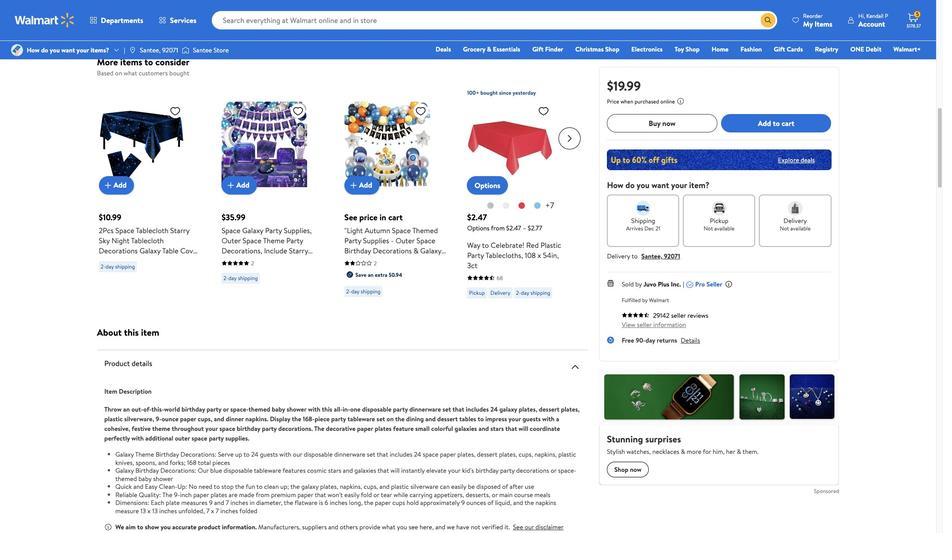 Task type: vqa. For each thing, say whether or not it's contained in the screenshot.


Task type: locate. For each thing, give the bounding box(es) containing it.
space- inside galaxy theme birthday decorations: serve up to 24 guests with our disposable dinnerware set that includes 24 space paper plates, dessert plates, cups, napkins, plastic knives, spoons, and forks; 168 total pieces galaxy birthday decorations: our blue disposable tableware features cosmic stars and galaxies that will instantly elevate your kid's birthday party decorations or space- themed baby shower quick and easy clean-up: no need to stop the fun to clean up; the galaxy plates, napkins, cups, and plastic silverware can easily be disposed of after use reliable quality: the 9-inch paper plates are made from premium paper that won't easily fold or tear while carrying appetizers, desserts, or main course meals dimensions: each plate measures 9 and 7 inches in diameter, the flatware is 6 inches long, the paper cups hold approximately 9 ounces of liquid, and the napkins measure 13 x 13 inches unfolded, 7 x 7 inches folded
[[558, 467, 577, 476]]

an left 'out-' at the bottom left of page
[[123, 406, 130, 415]]

up to sixty percent off deals. shop now. image
[[607, 150, 832, 170]]

2 vertical spatial cups,
[[364, 483, 378, 492]]

inc.
[[671, 280, 681, 289]]

an inside throw an out-of-this-world birthday party or space-themed baby shower with this all-in-one disposable party dinnerware set that includes 24 galaxy plates, dessert plates, plastic silverware, 9-ounce paper cups, and dinner napkins. display the 168-piece party tableware set on the dining and dessert tables to impress your guests with a cohesive, festive theme throughout your space birthday party decorations. the decorative paper plates feature small colorful galaxies and stars that will coordinate perfectly with additional outer space party supplies.
[[123, 406, 130, 415]]

dessert up disposed
[[477, 451, 498, 460]]

in inside galaxy theme birthday decorations: serve up to 24 guests with our disposable dinnerware set that includes 24 space paper plates, dessert plates, cups, napkins, plastic knives, spoons, and forks; 168 total pieces galaxy birthday decorations: our blue disposable tableware features cosmic stars and galaxies that will instantly elevate your kid's birthday party decorations or space- themed baby shower quick and easy clean-up: no need to stop the fun to clean up; the galaxy plates, napkins, cups, and plastic silverware can easily be disposed of after use reliable quality: the 9-inch paper plates are made from premium paper that won't easily fold or tear while carrying appetizers, desserts, or main course meals dimensions: each plate measures 9 and 7 inches in diameter, the flatware is 6 inches long, the paper cups hold approximately 9 ounces of liquid, and the napkins measure 13 x 13 inches unfolded, 7 x 7 inches folded
[[250, 499, 255, 508]]

to inside more items to consider based on what customers bought
[[145, 56, 153, 68]]

theme inside galaxy theme birthday decorations: serve up to 24 guests with our disposable dinnerware set that includes 24 space paper plates, dessert plates, cups, napkins, plastic knives, spoons, and forks; 168 total pieces galaxy birthday decorations: our blue disposable tableware features cosmic stars and galaxies that will instantly elevate your kid's birthday party decorations or space- themed baby shower quick and easy clean-up: no need to stop the fun to clean up; the galaxy plates, napkins, cups, and plastic silverware can easily be disposed of after use reliable quality: the 9-inch paper plates are made from premium paper that won't easily fold or tear while carrying appetizers, desserts, or main course meals dimensions: each plate measures 9 and 7 inches in diameter, the flatware is 6 inches long, the paper cups hold approximately 9 ounces of liquid, and the napkins measure 13 x 13 inches unfolded, 7 x 7 inches folded
[[135, 451, 154, 460]]

2 vertical spatial delivery
[[491, 289, 511, 297]]

space down throughout
[[192, 435, 207, 444]]

2-day shipping up straws,
[[224, 274, 258, 282]]

birthday inside $10.99 2pcs space tablecloth starry sky night tablecloth decorations galaxy table cover party supplies for birthday home decorations(54 x 108 in)
[[157, 256, 183, 266]]

options up way
[[467, 224, 490, 233]]

delivery down intent image for delivery on the right top
[[784, 217, 807, 226]]

finder
[[545, 45, 564, 54]]

show
[[145, 523, 159, 533]]

0 horizontal spatial themed
[[115, 475, 137, 484]]

108 left 54in,
[[525, 250, 536, 261]]

 image
[[129, 47, 136, 54]]

tear
[[381, 491, 392, 500]]

1 horizontal spatial an
[[368, 271, 374, 279]]

1 vertical spatial of
[[488, 499, 494, 508]]

2 up save an extra $0.94
[[374, 260, 377, 267]]

from
[[491, 224, 505, 233], [256, 491, 270, 500]]

toy shop
[[675, 45, 700, 54]]

product group
[[222, 0, 324, 14], [345, 0, 447, 14], [467, 0, 570, 14], [99, 83, 201, 302], [222, 83, 324, 302], [345, 83, 447, 302], [467, 83, 570, 302]]

party inside galaxy theme birthday decorations: serve up to 24 guests with our disposable dinnerware set that includes 24 space paper plates, dessert plates, cups, napkins, plastic knives, spoons, and forks; 168 total pieces galaxy birthday decorations: our blue disposable tableware features cosmic stars and galaxies that will instantly elevate your kid's birthday party decorations or space- themed baby shower quick and easy clean-up: no need to stop the fun to clean up; the galaxy plates, napkins, cups, and plastic silverware can easily be disposed of after use reliable quality: the 9-inch paper plates are made from premium paper that won't easily fold or tear while carrying appetizers, desserts, or main course meals dimensions: each plate measures 9 and 7 inches in diameter, the flatware is 6 inches long, the paper cups hold approximately 9 ounces of liquid, and the napkins measure 13 x 13 inches unfolded, 7 x 7 inches folded
[[500, 467, 515, 476]]

inch
[[180, 491, 192, 500]]

& down the themed
[[414, 246, 419, 256]]

registry link
[[811, 44, 843, 54]]

1 decorations from the left
[[99, 246, 138, 256]]

intent image for shipping image
[[636, 201, 651, 216]]

galaxies
[[455, 425, 477, 434], [355, 467, 376, 476]]

1 horizontal spatial shop
[[686, 45, 700, 54]]

0 horizontal spatial santee,
[[140, 46, 161, 55]]

1 vertical spatial home
[[99, 266, 118, 276]]

0 horizontal spatial 9-
[[156, 415, 162, 424]]

want left items?
[[61, 46, 75, 55]]

2 horizontal spatial add button
[[345, 176, 380, 195]]

fold
[[361, 491, 372, 500]]

from up celebrate!
[[491, 224, 505, 233]]

1 horizontal spatial starry
[[289, 246, 308, 256]]

168-
[[303, 415, 315, 424]]

baby inside throw an out-of-this-world birthday party or space-themed baby shower with this all-in-one disposable party dinnerware set that includes 24 galaxy plates, dessert plates, plastic silverware, 9-ounce paper cups, and dinner napkins. display the 168-piece party tableware set on the dining and dessert tables to impress your guests with a cohesive, festive theme throughout your space birthday party decorations. the decorative paper plates feature small colorful galaxies and stars that will coordinate perfectly with additional outer space party supplies.
[[272, 406, 285, 415]]

plastic up cups
[[391, 483, 409, 492]]

or up the dinner
[[223, 406, 229, 415]]

to up customers
[[145, 56, 153, 68]]

add button up $35.99
[[222, 176, 257, 195]]

to up explore
[[773, 118, 780, 128]]

includes inside galaxy theme birthday decorations: serve up to 24 guests with our disposable dinnerware set that includes 24 space paper plates, dessert plates, cups, napkins, plastic knives, spoons, and forks; 168 total pieces galaxy birthday decorations: our blue disposable tableware features cosmic stars and galaxies that will instantly elevate your kid's birthday party decorations or space- themed baby shower quick and easy clean-up: no need to stop the fun to clean up; the galaxy plates, napkins, cups, and plastic silverware can easily be disposed of after use reliable quality: the 9-inch paper plates are made from premium paper that won't easily fold or tear while carrying appetizers, desserts, or main course meals dimensions: each plate measures 9 and 7 inches in diameter, the flatware is 6 inches long, the paper cups hold approximately 9 ounces of liquid, and the napkins measure 13 x 13 inches unfolded, 7 x 7 inches folded
[[390, 451, 413, 460]]

0 vertical spatial what
[[124, 69, 137, 78]]

dinnerware inside galaxy theme birthday decorations: serve up to 24 guests with our disposable dinnerware set that includes 24 space paper plates, dessert plates, cups, napkins, plastic knives, spoons, and forks; 168 total pieces galaxy birthday decorations: our blue disposable tableware features cosmic stars and galaxies that will instantly elevate your kid's birthday party decorations or space- themed baby shower quick and easy clean-up: no need to stop the fun to clean up; the galaxy plates, napkins, cups, and plastic silverware can easily be disposed of after use reliable quality: the 9-inch paper plates are made from premium paper that won't easily fold or tear while carrying appetizers, desserts, or main course meals dimensions: each plate measures 9 and 7 inches in diameter, the flatware is 6 inches long, the paper cups hold approximately 9 ounces of liquid, and the napkins measure 13 x 13 inches unfolded, 7 x 7 inches folded
[[334, 451, 366, 460]]

& right banner
[[420, 266, 424, 276]]

1 horizontal spatial cups,
[[364, 483, 378, 492]]

home left fashion link
[[712, 45, 729, 54]]

party inside $10.99 2pcs space tablecloth starry sky night tablecloth decorations galaxy table cover party supplies for birthday home decorations(54 x 108 in)
[[99, 256, 116, 266]]

0 vertical spatial options
[[475, 180, 501, 190]]

with up 168-
[[308, 406, 320, 415]]

1 gift from the left
[[533, 45, 544, 54]]

dinnerware inside throw an out-of-this-world birthday party or space-themed baby shower with this all-in-one disposable party dinnerware set that includes 24 galaxy plates, dessert plates, plastic silverware, 9-ounce paper cups, and dinner napkins. display the 168-piece party tableware set on the dining and dessert tables to impress your guests with a cohesive, festive theme throughout your space birthday party decorations. the decorative paper plates feature small colorful galaxies and stars that will coordinate perfectly with additional outer space party supplies.
[[410, 406, 441, 415]]

the right up;
[[291, 483, 300, 492]]

1 horizontal spatial bought
[[481, 89, 498, 97]]

1 horizontal spatial 2
[[374, 260, 377, 267]]

1 vertical spatial want
[[652, 180, 669, 191]]

will
[[519, 425, 528, 434], [391, 467, 400, 476]]

0 horizontal spatial from
[[256, 491, 270, 500]]

guests right up
[[260, 451, 278, 460]]

add to cart image for space galaxy party supplies, outer space theme party decorations, include starry night paper plates, universe tablecloth, balloons, banner, napkins, cake topper, cups and straws, serves 20 guests image
[[225, 180, 236, 191]]

add to cart image
[[103, 180, 114, 191], [225, 180, 236, 191]]

themed up reliable
[[115, 475, 137, 484]]

cups, inside throw an out-of-this-world birthday party or space-themed baby shower with this all-in-one disposable party dinnerware set that includes 24 galaxy plates, dessert plates, plastic silverware, 9-ounce paper cups, and dinner napkins. display the 168-piece party tableware set on the dining and dessert tables to impress your guests with a cohesive, festive theme throughout your space birthday party decorations. the decorative paper plates feature small colorful galaxies and stars that will coordinate perfectly with additional outer space party supplies.
[[198, 415, 212, 424]]

when
[[621, 98, 634, 105]]

2 add button from the left
[[222, 176, 257, 195]]

0 horizontal spatial $2.47
[[467, 212, 487, 223]]

set inside galaxy theme birthday decorations: serve up to 24 guests with our disposable dinnerware set that includes 24 space paper plates, dessert plates, cups, napkins, plastic knives, spoons, and forks; 168 total pieces galaxy birthday decorations: our blue disposable tableware features cosmic stars and galaxies that will instantly elevate your kid's birthday party decorations or space- themed baby shower quick and easy clean-up: no need to stop the fun to clean up; the galaxy plates, napkins, cups, and plastic silverware can easily be disposed of after use reliable quality: the 9-inch paper plates are made from premium paper that won't easily fold or tear while carrying appetizers, desserts, or main course meals dimensions: each plate measures 9 and 7 inches in diameter, the flatware is 6 inches long, the paper cups hold approximately 9 ounces of liquid, and the napkins measure 13 x 13 inches unfolded, 7 x 7 inches folded
[[367, 451, 376, 460]]

0 vertical spatial napkins,
[[535, 451, 557, 460]]

birthday inside galaxy theme birthday decorations: serve up to 24 guests with our disposable dinnerware set that includes 24 space paper plates, dessert plates, cups, napkins, plastic knives, spoons, and forks; 168 total pieces galaxy birthday decorations: our blue disposable tableware features cosmic stars and galaxies that will instantly elevate your kid's birthday party decorations or space- themed baby shower quick and easy clean-up: no need to stop the fun to clean up; the galaxy plates, napkins, cups, and plastic silverware can easily be disposed of after use reliable quality: the 9-inch paper plates are made from premium paper that won't easily fold or tear while carrying appetizers, desserts, or main course meals dimensions: each plate measures 9 and 7 inches in diameter, the flatware is 6 inches long, the paper cups hold approximately 9 ounces of liquid, and the napkins measure 13 x 13 inches unfolded, 7 x 7 inches folded
[[476, 467, 499, 476]]

the down "piece"
[[314, 425, 325, 434]]

to
[[145, 56, 153, 68], [773, 118, 780, 128], [482, 240, 489, 250], [632, 252, 638, 261], [478, 415, 484, 424], [244, 451, 250, 460], [214, 483, 220, 492], [257, 483, 263, 492], [137, 523, 143, 533]]

galaxy inside $10.99 2pcs space tablecloth starry sky night tablecloth decorations galaxy table cover party supplies for birthday home decorations(54 x 108 in)
[[140, 246, 161, 256]]

or right 'decorations' on the bottom right of page
[[551, 467, 557, 476]]

our inside galaxy theme birthday decorations: serve up to 24 guests with our disposable dinnerware set that includes 24 space paper plates, dessert plates, cups, napkins, plastic knives, spoons, and forks; 168 total pieces galaxy birthday decorations: our blue disposable tableware features cosmic stars and galaxies that will instantly elevate your kid's birthday party decorations or space- themed baby shower quick and easy clean-up: no need to stop the fun to clean up; the galaxy plates, napkins, cups, and plastic silverware can easily be disposed of after use reliable quality: the 9-inch paper plates are made from premium paper that won't easily fold or tear while carrying appetizers, desserts, or main course meals dimensions: each plate measures 9 and 7 inches in diameter, the flatware is 6 inches long, the paper cups hold approximately 9 ounces of liquid, and the napkins measure 13 x 13 inches unfolded, 7 x 7 inches folded
[[293, 451, 302, 460]]

options
[[475, 180, 501, 190], [467, 224, 490, 233]]

dinner
[[226, 415, 244, 424]]

diameter,
[[256, 499, 283, 508]]

5
[[916, 10, 919, 18]]

decorations inside see price in cart "light autumn space themed party supplies - outer space birthday decorations & galaxy party decor set for kids with happy birthday banner & balloons".
[[373, 246, 412, 256]]

item description
[[104, 387, 152, 396]]

pickup inside pickup not available
[[710, 217, 729, 226]]

delivery inside delivery not available
[[784, 217, 807, 226]]

to inside the way to celebrate! red plastic party tablecloths, 108 x 54in, 3ct
[[482, 240, 489, 250]]

–
[[523, 224, 526, 233]]

not for delivery
[[780, 225, 789, 233]]

shop right christmas
[[605, 45, 620, 54]]

plastic inside throw an out-of-this-world birthday party or space-themed baby shower with this all-in-one disposable party dinnerware set that includes 24 galaxy plates, dessert plates, plastic silverware, 9-ounce paper cups, and dinner napkins. display the 168-piece party tableware set on the dining and dessert tables to impress your guests with a cohesive, festive theme throughout your space birthday party decorations. the decorative paper plates feature small colorful galaxies and stars that will coordinate perfectly with additional outer space party supplies.
[[104, 415, 123, 424]]

theme inside $35.99 space galaxy party supplies, outer space theme party decorations, include starry night paper plates, universe tablecloth, balloons, banner, napkins, cake topper, cups and straws, serves 20 guests
[[263, 236, 285, 246]]

appetizers,
[[434, 491, 464, 500]]

decorations
[[99, 246, 138, 256], [373, 246, 412, 256]]

pro seller
[[696, 280, 723, 289]]

1 vertical spatial 9-
[[174, 491, 180, 500]]

intent image for pickup image
[[712, 201, 727, 216]]

galaxies down tables
[[455, 425, 477, 434]]

all-
[[334, 406, 343, 415]]

x inside $10.99 2pcs space tablecloth starry sky night tablecloth decorations galaxy table cover party supplies for birthday home decorations(54 x 108 in)
[[172, 266, 175, 276]]

stars
[[491, 425, 504, 434], [328, 467, 341, 476]]

galaxy left table on the top of page
[[140, 246, 161, 256]]

0 horizontal spatial dinnerware
[[334, 451, 366, 460]]

0 vertical spatial 108
[[525, 250, 536, 261]]

1 horizontal spatial galaxies
[[455, 425, 477, 434]]

& right grocery
[[487, 45, 492, 54]]

decorations: up the our
[[181, 451, 216, 460]]

1 horizontal spatial add button
[[222, 176, 257, 195]]

available inside delivery not available
[[791, 225, 811, 233]]

2 2 from the left
[[374, 260, 377, 267]]

cups, left tear
[[364, 483, 378, 492]]

more
[[97, 56, 118, 68]]

0 horizontal spatial  image
[[11, 44, 23, 56]]

to inside throw an out-of-this-world birthday party or space-themed baby shower with this all-in-one disposable party dinnerware set that includes 24 galaxy plates, dessert plates, plastic silverware, 9-ounce paper cups, and dinner napkins. display the 168-piece party tableware set on the dining and dessert tables to impress your guests with a cohesive, festive theme throughout your space birthday party decorations. the decorative paper plates feature small colorful galaxies and stars that will coordinate perfectly with additional outer space party supplies.
[[478, 415, 484, 424]]

tablecloth,
[[222, 266, 256, 276]]

disposable inside throw an out-of-this-world birthday party or space-themed baby shower with this all-in-one disposable party dinnerware set that includes 24 galaxy plates, dessert plates, plastic silverware, 9-ounce paper cups, and dinner napkins. display the 168-piece party tableware set on the dining and dessert tables to impress your guests with a cohesive, festive theme throughout your space birthday party decorations. the decorative paper plates feature small colorful galaxies and stars that will coordinate perfectly with additional outer space party supplies.
[[362, 406, 392, 415]]

outer inside see price in cart "light autumn space themed party supplies - outer space birthday decorations & galaxy party decor set for kids with happy birthday banner & balloons".
[[396, 236, 415, 246]]

0 vertical spatial delivery
[[784, 217, 807, 226]]

desserts,
[[466, 491, 491, 500]]

includes inside throw an out-of-this-world birthday party or space-themed baby shower with this all-in-one disposable party dinnerware set that includes 24 galaxy plates, dessert plates, plastic silverware, 9-ounce paper cups, and dinner napkins. display the 168-piece party tableware set on the dining and dessert tables to impress your guests with a cohesive, festive theme throughout your space birthday party decorations. the decorative paper plates feature small colorful galaxies and stars that will coordinate perfectly with additional outer space party supplies.
[[466, 406, 489, 415]]

accurate
[[172, 523, 197, 533]]

add to cart image
[[348, 180, 359, 191]]

your right throughout
[[206, 425, 218, 434]]

plates inside throw an out-of-this-world birthday party or space-themed baby shower with this all-in-one disposable party dinnerware set that includes 24 galaxy plates, dessert plates, plastic silverware, 9-ounce paper cups, and dinner napkins. display the 168-piece party tableware set on the dining and dessert tables to impress your guests with a cohesive, festive theme throughout your space birthday party decorations. the decorative paper plates feature small colorful galaxies and stars that will coordinate perfectly with additional outer space party supplies.
[[375, 425, 392, 434]]

2 for from the left
[[397, 256, 406, 266]]

from inside galaxy theme birthday decorations: serve up to 24 guests with our disposable dinnerware set that includes 24 space paper plates, dessert plates, cups, napkins, plastic knives, spoons, and forks; 168 total pieces galaxy birthday decorations: our blue disposable tableware features cosmic stars and galaxies that will instantly elevate your kid's birthday party decorations or space- themed baby shower quick and easy clean-up: no need to stop the fun to clean up; the galaxy plates, napkins, cups, and plastic silverware can easily be disposed of after use reliable quality: the 9-inch paper plates are made from premium paper that won't easily fold or tear while carrying appetizers, desserts, or main course meals dimensions: each plate measures 9 and 7 inches in diameter, the flatware is 6 inches long, the paper cups hold approximately 9 ounces of liquid, and the napkins measure 13 x 13 inches unfolded, 7 x 7 inches folded
[[256, 491, 270, 500]]

2 vertical spatial birthday
[[476, 467, 499, 476]]

1 shop from the left
[[605, 45, 620, 54]]

galaxies inside throw an out-of-this-world birthday party or space-themed baby shower with this all-in-one disposable party dinnerware set that includes 24 galaxy plates, dessert plates, plastic silverware, 9-ounce paper cups, and dinner napkins. display the 168-piece party tableware set on the dining and dessert tables to impress your guests with a cohesive, festive theme throughout your space birthday party decorations. the decorative paper plates feature small colorful galaxies and stars that will coordinate perfectly with additional outer space party supplies.
[[455, 425, 477, 434]]

search icon image
[[765, 17, 772, 24]]

options link
[[467, 176, 508, 195]]

available down intent image for pickup
[[715, 225, 735, 233]]

party up dining
[[393, 406, 408, 415]]

galaxy
[[500, 406, 517, 415], [301, 483, 319, 492]]

cups, up 'decorations' on the bottom right of page
[[519, 451, 533, 460]]

party up after
[[500, 467, 515, 476]]

themed
[[413, 226, 438, 236]]

do up shipping
[[626, 180, 635, 191]]

shipping
[[115, 263, 135, 271], [238, 274, 258, 282], [361, 288, 381, 296], [531, 289, 551, 297]]

2 vertical spatial dessert
[[477, 451, 498, 460]]

reliable
[[115, 491, 137, 500]]

this up "piece"
[[322, 406, 332, 415]]

x
[[538, 250, 541, 261], [172, 266, 175, 276], [148, 507, 151, 516], [211, 507, 214, 516]]

with inside galaxy theme birthday decorations: serve up to 24 guests with our disposable dinnerware set that includes 24 space paper plates, dessert plates, cups, napkins, plastic knives, spoons, and forks; 168 total pieces galaxy birthday decorations: our blue disposable tableware features cosmic stars and galaxies that will instantly elevate your kid's birthday party decorations or space- themed baby shower quick and easy clean-up: no need to stop the fun to clean up; the galaxy plates, napkins, cups, and plastic silverware can easily be disposed of after use reliable quality: the 9-inch paper plates are made from premium paper that won't easily fold or tear while carrying appetizers, desserts, or main course meals dimensions: each plate measures 9 and 7 inches in diameter, the flatware is 6 inches long, the paper cups hold approximately 9 ounces of liquid, and the napkins measure 13 x 13 inches unfolded, 7 x 7 inches folded
[[280, 451, 292, 460]]

1 vertical spatial the
[[162, 491, 173, 500]]

are
[[229, 491, 238, 500]]

see inside see price in cart "light autumn space themed party supplies - outer space birthday decorations & galaxy party decor set for kids with happy birthday banner & balloons".
[[345, 212, 358, 223]]

1 outer from the left
[[222, 236, 241, 246]]

what inside more items to consider based on what customers bought
[[124, 69, 137, 78]]

add to cart image up $10.99
[[103, 180, 114, 191]]

9- down this-
[[156, 415, 162, 424]]

see right "it."
[[513, 523, 523, 533]]

will left instantly
[[391, 467, 400, 476]]

0 vertical spatial from
[[491, 224, 505, 233]]

quick
[[115, 483, 132, 492]]

guests inside throw an out-of-this-world birthday party or space-themed baby shower with this all-in-one disposable party dinnerware set that includes 24 galaxy plates, dessert plates, plastic silverware, 9-ounce paper cups, and dinner napkins. display the 168-piece party tableware set on the dining and dessert tables to impress your guests with a cohesive, festive theme throughout your space birthday party decorations. the decorative paper plates feature small colorful galaxies and stars that will coordinate perfectly with additional outer space party supplies.
[[523, 415, 541, 424]]

pro seller info image
[[725, 281, 733, 288]]

supplies
[[363, 236, 389, 246], [117, 256, 144, 266]]

0 vertical spatial in
[[380, 212, 386, 223]]

add to cart image for 2pcs space tablecloth starry sky night tablecloth decorations galaxy table cover party supplies for birthday home decorations(54 x 108 in) image
[[103, 180, 114, 191]]

$0.94
[[389, 271, 402, 279]]

pickup inside product group
[[469, 289, 485, 297]]

0 horizontal spatial shower
[[153, 475, 173, 484]]

bought inside product group
[[481, 89, 498, 97]]

party
[[265, 226, 282, 236], [286, 236, 303, 246], [345, 236, 361, 246], [467, 250, 484, 261], [99, 256, 116, 266], [345, 256, 361, 266]]

1 vertical spatial &
[[414, 246, 419, 256]]

0 vertical spatial cart
[[782, 118, 795, 128]]

an right 'save'
[[368, 271, 374, 279]]

outer right -
[[396, 236, 415, 246]]

1 horizontal spatial supplies
[[363, 236, 389, 246]]

save
[[356, 271, 367, 279]]

flatware
[[295, 499, 318, 508]]

available inside pickup not available
[[715, 225, 735, 233]]

2-day shipping down 54in,
[[516, 289, 551, 297]]

0 horizontal spatial not
[[704, 225, 713, 233]]

24
[[491, 406, 498, 415], [251, 451, 258, 460], [414, 451, 421, 460]]

2 down decorations,
[[251, 260, 254, 267]]

0 horizontal spatial dessert
[[437, 415, 458, 424]]

you left see
[[397, 523, 407, 533]]

do for how do you want your item?
[[626, 180, 635, 191]]

of
[[502, 483, 508, 492], [488, 499, 494, 508]]

reorder my items
[[803, 12, 833, 29]]

available for pickup
[[715, 225, 735, 233]]

1 vertical spatial theme
[[135, 451, 154, 460]]

1 horizontal spatial cart
[[782, 118, 795, 128]]

seller for 29142
[[671, 311, 686, 321]]

decorations:
[[181, 451, 216, 460], [160, 467, 196, 476]]

1 horizontal spatial space-
[[558, 467, 577, 476]]

2 vertical spatial set
[[367, 451, 376, 460]]

see price in cart "light autumn space themed party supplies - outer space birthday decorations & galaxy party decor set for kids with happy birthday banner & balloons".
[[345, 212, 442, 286]]

dining
[[406, 415, 424, 424]]

feature
[[393, 425, 414, 434]]

supplies inside see price in cart "light autumn space themed party supplies - outer space birthday decorations & galaxy party decor set for kids with happy birthday banner & balloons".
[[363, 236, 389, 246]]

legal information image
[[677, 98, 685, 105]]

3 add button from the left
[[345, 176, 380, 195]]

cart inside the 'add to cart' button
[[782, 118, 795, 128]]

0 vertical spatial cups,
[[198, 415, 212, 424]]

save an extra $0.94
[[356, 271, 402, 279]]

options inside $2.47 options from $2.47 – $2.77
[[467, 224, 490, 233]]

not inside delivery not available
[[780, 225, 789, 233]]

supplies inside $10.99 2pcs space tablecloth starry sky night tablecloth decorations galaxy table cover party supplies for birthday home decorations(54 x 108 in)
[[117, 256, 144, 266]]

2 available from the left
[[791, 225, 811, 233]]

buy now
[[649, 118, 676, 128]]

space right 2pcs
[[115, 226, 134, 236]]

deals link
[[432, 44, 455, 54]]

pickup for pickup not available
[[710, 217, 729, 226]]

1 vertical spatial themed
[[115, 475, 137, 484]]

$178.37
[[907, 23, 921, 29]]

day down the way to celebrate! red plastic party tablecloths, 108 x 54in, 3ct
[[521, 289, 529, 297]]

0 vertical spatial on
[[115, 69, 122, 78]]

1 vertical spatial space-
[[558, 467, 577, 476]]

night inside $10.99 2pcs space tablecloth starry sky night tablecloth decorations galaxy table cover party supplies for birthday home decorations(54 x 108 in)
[[112, 236, 130, 246]]

with up the features
[[280, 451, 292, 460]]

0 horizontal spatial galaxies
[[355, 467, 376, 476]]

2 gift from the left
[[774, 45, 785, 54]]

0 vertical spatial disposable
[[362, 406, 392, 415]]

silver image
[[487, 202, 494, 209]]

supplies left -
[[363, 236, 389, 246]]

1 vertical spatial from
[[256, 491, 270, 500]]

what down items
[[124, 69, 137, 78]]

tables
[[460, 415, 476, 424]]

1 vertical spatial plates
[[211, 491, 227, 500]]

1 horizontal spatial  image
[[182, 46, 189, 55]]

themed inside galaxy theme birthday decorations: serve up to 24 guests with our disposable dinnerware set that includes 24 space paper plates, dessert plates, cups, napkins, plastic knives, spoons, and forks; 168 total pieces galaxy birthday decorations: our blue disposable tableware features cosmic stars and galaxies that will instantly elevate your kid's birthday party decorations or space- themed baby shower quick and easy clean-up: no need to stop the fun to clean up; the galaxy plates, napkins, cups, and plastic silverware can easily be disposed of after use reliable quality: the 9-inch paper plates are made from premium paper that won't easily fold or tear while carrying appetizers, desserts, or main course meals dimensions: each plate measures 9 and 7 inches in diameter, the flatware is 6 inches long, the paper cups hold approximately 9 ounces of liquid, and the napkins measure 13 x 13 inches unfolded, 7 x 7 inches folded
[[115, 475, 137, 484]]

by for sold
[[636, 280, 642, 289]]

by
[[636, 280, 642, 289], [642, 297, 648, 305]]

baby
[[272, 406, 285, 415], [139, 475, 152, 484]]

2 13 from the left
[[152, 507, 158, 516]]

cohesive,
[[104, 425, 130, 434]]

1 vertical spatial pickup
[[469, 289, 485, 297]]

will inside throw an out-of-this-world birthday party or space-themed baby shower with this all-in-one disposable party dinnerware set that includes 24 galaxy plates, dessert plates, plastic silverware, 9-ounce paper cups, and dinner napkins. display the 168-piece party tableware set on the dining and dessert tables to impress your guests with a cohesive, festive theme throughout your space birthday party decorations. the decorative paper plates feature small colorful galaxies and stars that will coordinate perfectly with additional outer space party supplies.
[[519, 425, 528, 434]]

1 vertical spatial starry
[[289, 246, 308, 256]]

9- inside galaxy theme birthday decorations: serve up to 24 guests with our disposable dinnerware set that includes 24 space paper plates, dessert plates, cups, napkins, plastic knives, spoons, and forks; 168 total pieces galaxy birthday decorations: our blue disposable tableware features cosmic stars and galaxies that will instantly elevate your kid's birthday party decorations or space- themed baby shower quick and easy clean-up: no need to stop the fun to clean up; the galaxy plates, napkins, cups, and plastic silverware can easily be disposed of after use reliable quality: the 9-inch paper plates are made from premium paper that won't easily fold or tear while carrying appetizers, desserts, or main course meals dimensions: each plate measures 9 and 7 inches in diameter, the flatware is 6 inches long, the paper cups hold approximately 9 ounces of liquid, and the napkins measure 13 x 13 inches unfolded, 7 x 7 inches folded
[[174, 491, 180, 500]]

1 horizontal spatial pickup
[[710, 217, 729, 226]]

2 horizontal spatial &
[[487, 45, 492, 54]]

delivery for to
[[607, 252, 630, 261]]

add for space galaxy party supplies, outer space theme party decorations, include starry night paper plates, universe tablecloth, balloons, banner, napkins, cake topper, cups and straws, serves 20 guests image
[[236, 180, 250, 190]]

1 vertical spatial see
[[513, 523, 523, 533]]

stars down impress
[[491, 425, 504, 434]]

 image for how do you want your items?
[[11, 44, 23, 56]]

0 horizontal spatial this
[[124, 327, 139, 339]]

and
[[311, 276, 323, 286], [214, 415, 224, 424], [426, 415, 436, 424], [479, 425, 489, 434], [158, 459, 168, 468], [343, 467, 353, 476], [133, 483, 143, 492], [380, 483, 390, 492], [214, 499, 224, 508], [513, 499, 523, 508], [328, 523, 338, 533], [436, 523, 446, 533]]

1 vertical spatial supplies
[[117, 256, 144, 266]]

2 vertical spatial space
[[423, 451, 439, 460]]

measure
[[115, 507, 139, 516]]

2 outer from the left
[[396, 236, 415, 246]]

cart up autumn
[[388, 212, 403, 223]]

not inside pickup not available
[[704, 225, 713, 233]]

0 horizontal spatial 9
[[209, 499, 213, 508]]

space galaxy party supplies, outer space theme party decorations, include starry night paper plates, universe tablecloth, balloons, banner, napkins, cake topper, cups and straws, serves 20 guests image
[[222, 102, 307, 187]]

sold by juvo plus inc.
[[622, 280, 681, 289]]

2 not from the left
[[780, 225, 789, 233]]

1 for from the left
[[145, 256, 155, 266]]

1 horizontal spatial on
[[387, 415, 394, 424]]

impress
[[486, 415, 507, 424]]

1 vertical spatial night
[[222, 256, 240, 266]]

this inside throw an out-of-this-world birthday party or space-themed baby shower with this all-in-one disposable party dinnerware set that includes 24 galaxy plates, dessert plates, plastic silverware, 9-ounce paper cups, and dinner napkins. display the 168-piece party tableware set on the dining and dessert tables to impress your guests with a cohesive, festive theme throughout your space birthday party decorations. the decorative paper plates feature small colorful galaxies and stars that will coordinate perfectly with additional outer space party supplies.
[[322, 406, 332, 415]]

1 vertical spatial how
[[607, 180, 624, 191]]

our up the features
[[293, 451, 302, 460]]

0 vertical spatial bought
[[169, 69, 189, 78]]

white image
[[503, 202, 510, 209]]

0 horizontal spatial bought
[[169, 69, 189, 78]]

1 horizontal spatial 13
[[152, 507, 158, 516]]

2 vertical spatial &
[[420, 266, 424, 276]]

1 horizontal spatial disposable
[[304, 451, 333, 460]]

decorations: up up:
[[160, 467, 196, 476]]

pickup down intent image for pickup
[[710, 217, 729, 226]]

will inside galaxy theme birthday decorations: serve up to 24 guests with our disposable dinnerware set that includes 24 space paper plates, dessert plates, cups, napkins, plastic knives, spoons, and forks; 168 total pieces galaxy birthday decorations: our blue disposable tableware features cosmic stars and galaxies that will instantly elevate your kid's birthday party decorations or space- themed baby shower quick and easy clean-up: no need to stop the fun to clean up; the galaxy plates, napkins, cups, and plastic silverware can easily be disposed of after use reliable quality: the 9-inch paper plates are made from premium paper that won't easily fold or tear while carrying appetizers, desserts, or main course meals dimensions: each plate measures 9 and 7 inches in diameter, the flatware is 6 inches long, the paper cups hold approximately 9 ounces of liquid, and the napkins measure 13 x 13 inches unfolded, 7 x 7 inches folded
[[391, 467, 400, 476]]

from right the "fun"
[[256, 491, 270, 500]]

gift left cards
[[774, 45, 785, 54]]

walmart+ link
[[890, 44, 926, 54]]

 image
[[11, 44, 23, 56], [182, 46, 189, 55]]

add to favorites list, space galaxy party supplies, outer space theme party decorations, include starry night paper plates, universe tablecloth, balloons, banner, napkins, cake topper, cups and straws, serves 20 guests image
[[293, 105, 304, 117]]

from inside $2.47 options from $2.47 – $2.77
[[491, 224, 505, 233]]

0 horizontal spatial stars
[[328, 467, 341, 476]]

party up serve in the bottom of the page
[[209, 435, 224, 444]]

1 horizontal spatial stars
[[491, 425, 504, 434]]

by right fulfilled
[[642, 297, 648, 305]]

add for 2pcs space tablecloth starry sky night tablecloth decorations galaxy table cover party supplies for birthday home decorations(54 x 108 in) image
[[114, 180, 127, 190]]

bought down consider at left top
[[169, 69, 189, 78]]

plastic down coordinate at the right bottom of page
[[559, 451, 576, 460]]

| right inc.
[[683, 280, 685, 289]]

2 decorations from the left
[[373, 246, 412, 256]]

easily
[[451, 483, 467, 492], [344, 491, 360, 500]]

disposable down up
[[224, 467, 253, 476]]

x inside the way to celebrate! red plastic party tablecloths, 108 x 54in, 3ct
[[538, 250, 541, 261]]

1 2 from the left
[[251, 260, 254, 267]]

1 horizontal spatial night
[[222, 256, 240, 266]]

aim
[[126, 523, 136, 533]]

24 inside throw an out-of-this-world birthday party or space-themed baby shower with this all-in-one disposable party dinnerware set that includes 24 galaxy plates, dessert plates, plastic silverware, 9-ounce paper cups, and dinner napkins. display the 168-piece party tableware set on the dining and dessert tables to impress your guests with a cohesive, festive theme throughout your space birthday party decorations. the decorative paper plates feature small colorful galaxies and stars that will coordinate perfectly with additional outer space party supplies.
[[491, 406, 498, 415]]

1 horizontal spatial napkins,
[[535, 451, 557, 460]]

0 horizontal spatial what
[[124, 69, 137, 78]]

christmas
[[576, 45, 604, 54]]

cart inside see price in cart "light autumn space themed party supplies - outer space birthday decorations & galaxy party decor set for kids with happy birthday banner & balloons".
[[388, 212, 403, 223]]

outer inside $35.99 space galaxy party supplies, outer space theme party decorations, include starry night paper plates, universe tablecloth, balloons, banner, napkins, cake topper, cups and straws, serves 20 guests
[[222, 236, 241, 246]]

price
[[607, 98, 620, 105]]

1 horizontal spatial tableware
[[348, 415, 375, 424]]

1 add to cart image from the left
[[103, 180, 114, 191]]

explore deals link
[[775, 152, 819, 168]]

set
[[443, 406, 451, 415], [377, 415, 385, 424], [367, 451, 376, 460]]

add to cart image up $35.99
[[225, 180, 236, 191]]

free
[[622, 336, 634, 346]]

x left in)
[[172, 266, 175, 276]]

it.
[[505, 523, 510, 533]]

x left 54in,
[[538, 250, 541, 261]]

topper,
[[268, 276, 291, 286]]

to left stop
[[214, 483, 220, 492]]

party left tablecloths,
[[467, 250, 484, 261]]

108
[[525, 250, 536, 261], [177, 266, 188, 276]]

1 available from the left
[[715, 225, 735, 233]]

product details image
[[570, 362, 581, 373]]

1 horizontal spatial themed
[[249, 406, 270, 415]]

starry down supplies,
[[289, 246, 308, 256]]

manufacturers,
[[258, 523, 301, 533]]

Search search field
[[212, 11, 778, 29]]

how do you want your item?
[[607, 180, 710, 191]]

with down festive
[[132, 435, 144, 444]]

2- down the way to celebrate! red plastic party tablecloths, 108 x 54in, 3ct
[[516, 289, 521, 297]]

1 horizontal spatial santee,
[[642, 252, 663, 261]]

0 vertical spatial guests
[[523, 415, 541, 424]]

theme
[[152, 425, 170, 434]]

juvo
[[644, 280, 657, 289]]

0 vertical spatial includes
[[466, 406, 489, 415]]

your inside galaxy theme birthday decorations: serve up to 24 guests with our disposable dinnerware set that includes 24 space paper plates, dessert plates, cups, napkins, plastic knives, spoons, and forks; 168 total pieces galaxy birthday decorations: our blue disposable tableware features cosmic stars and galaxies that will instantly elevate your kid's birthday party decorations or space- themed baby shower quick and easy clean-up: no need to stop the fun to clean up; the galaxy plates, napkins, cups, and plastic silverware can easily be disposed of after use reliable quality: the 9-inch paper plates are made from premium paper that won't easily fold or tear while carrying appetizers, desserts, or main course meals dimensions: each plate measures 9 and 7 inches in diameter, the flatware is 6 inches long, the paper cups hold approximately 9 ounces of liquid, and the napkins measure 13 x 13 inches unfolded, 7 x 7 inches folded
[[448, 467, 461, 476]]

view seller information
[[622, 321, 686, 330]]

0 horizontal spatial galaxy
[[301, 483, 319, 492]]

2 9 from the left
[[461, 499, 465, 508]]

1 not from the left
[[704, 225, 713, 233]]

2 shop from the left
[[686, 45, 700, 54]]

not for pickup
[[704, 225, 713, 233]]

1 horizontal spatial 108
[[525, 250, 536, 261]]

buy now button
[[607, 114, 718, 133]]

gift left "finder"
[[533, 45, 544, 54]]

an for save
[[368, 271, 374, 279]]

ounces
[[467, 499, 486, 508]]

see
[[345, 212, 358, 223], [513, 523, 523, 533]]

1 vertical spatial cart
[[388, 212, 403, 223]]

1 horizontal spatial how
[[607, 180, 624, 191]]

birthday up disposed
[[476, 467, 499, 476]]

delivery inside product group
[[491, 289, 511, 297]]

guests
[[523, 415, 541, 424], [260, 451, 278, 460]]

an inside product group
[[368, 271, 374, 279]]

1 vertical spatial do
[[626, 180, 635, 191]]

party inside the way to celebrate! red plastic party tablecloths, 108 x 54in, 3ct
[[467, 250, 484, 261]]

night left paper
[[222, 256, 240, 266]]

seller right "29142" at the right bottom of the page
[[671, 311, 686, 321]]

decorations inside $10.99 2pcs space tablecloth starry sky night tablecloth decorations galaxy table cover party supplies for birthday home decorations(54 x 108 in)
[[99, 246, 138, 256]]

space- right 'decorations' on the bottom right of page
[[558, 467, 577, 476]]

0 vertical spatial 9-
[[156, 415, 162, 424]]

1 horizontal spatial plates
[[375, 425, 392, 434]]

9 right measures
[[209, 499, 213, 508]]

1 vertical spatial santee,
[[642, 252, 663, 261]]

delivery up sold
[[607, 252, 630, 261]]

stars right cosmic
[[328, 467, 341, 476]]

2 add to cart image from the left
[[225, 180, 236, 191]]

about this item
[[97, 327, 159, 339]]

1 vertical spatial disposable
[[304, 451, 333, 460]]

what
[[124, 69, 137, 78], [382, 523, 396, 533]]

easily left be
[[451, 483, 467, 492]]

your right impress
[[509, 415, 521, 424]]

0 vertical spatial night
[[112, 236, 130, 246]]

0 horizontal spatial starry
[[170, 226, 190, 236]]

0 vertical spatial by
[[636, 280, 642, 289]]

0 horizontal spatial do
[[41, 46, 48, 55]]

what right provide
[[382, 523, 396, 533]]

plastic down throw
[[104, 415, 123, 424]]

0 horizontal spatial seller
[[637, 321, 652, 330]]

fulfilled
[[622, 297, 641, 305]]

shop for toy shop
[[686, 45, 700, 54]]

how for how do you want your items?
[[27, 46, 40, 55]]

galaxies inside galaxy theme birthday decorations: serve up to 24 guests with our disposable dinnerware set that includes 24 space paper plates, dessert plates, cups, napkins, plastic knives, spoons, and forks; 168 total pieces galaxy birthday decorations: our blue disposable tableware features cosmic stars and galaxies that will instantly elevate your kid's birthday party decorations or space- themed baby shower quick and easy clean-up: no need to stop the fun to clean up; the galaxy plates, napkins, cups, and plastic silverware can easily be disposed of after use reliable quality: the 9-inch paper plates are made from premium paper that won't easily fold or tear while carrying appetizers, desserts, or main course meals dimensions: each plate measures 9 and 7 inches in diameter, the flatware is 6 inches long, the paper cups hold approximately 9 ounces of liquid, and the napkins measure 13 x 13 inches unfolded, 7 x 7 inches folded
[[355, 467, 376, 476]]

in inside see price in cart "light autumn space themed party supplies - outer space birthday decorations & galaxy party decor set for kids with happy birthday banner & balloons".
[[380, 212, 386, 223]]

2 horizontal spatial cups,
[[519, 451, 533, 460]]

2 horizontal spatial set
[[443, 406, 451, 415]]

way to celebrate! red plastic party tablecloths, 108 x 54in, 3ct image
[[467, 102, 553, 187]]

cover
[[180, 246, 200, 256]]



Task type: describe. For each thing, give the bounding box(es) containing it.
to right the "fun"
[[257, 483, 263, 492]]

plates, up kid's
[[458, 451, 476, 460]]

2- up straws,
[[224, 274, 229, 282]]

and left we
[[436, 523, 446, 533]]

plastic
[[541, 240, 562, 250]]

decorations.
[[278, 425, 313, 434]]

product group containing $35.99
[[222, 83, 324, 302]]

1 vertical spatial |
[[683, 280, 685, 289]]

day down sky
[[106, 263, 114, 271]]

want for item?
[[652, 180, 669, 191]]

0 vertical spatial santee,
[[140, 46, 161, 55]]

small
[[415, 425, 430, 434]]

plate
[[166, 499, 180, 508]]

inches up accurate
[[159, 507, 177, 516]]

space inside $10.99 2pcs space tablecloth starry sky night tablecloth decorations galaxy table cover party supplies for birthday home decorations(54 x 108 in)
[[115, 226, 134, 236]]

with inside see price in cart "light autumn space themed party supplies - outer space birthday decorations & galaxy party decor set for kids with happy birthday banner & balloons".
[[423, 256, 437, 266]]

paper up 'elevate'
[[440, 451, 456, 460]]

add to favorites list, 2pcs space tablecloth starry sky night tablecloth decorations galaxy table cover party supplies for birthday home decorations(54 x 108 in) image
[[170, 105, 181, 117]]

product group containing $10.99
[[99, 83, 201, 302]]

1 horizontal spatial $2.47
[[506, 224, 521, 233]]

cups
[[293, 276, 309, 286]]

2- down the balloons".
[[346, 288, 351, 296]]

0 vertical spatial $2.47
[[467, 212, 487, 223]]

party up universe at the top of page
[[286, 236, 303, 246]]

0 vertical spatial space
[[219, 425, 235, 434]]

intent image for delivery image
[[788, 201, 803, 216]]

Walmart Site-Wide search field
[[212, 11, 778, 29]]

fashion
[[741, 45, 762, 54]]

information
[[654, 321, 686, 330]]

ounce
[[162, 415, 179, 424]]

to right the aim
[[137, 523, 143, 533]]

balloons,
[[258, 266, 286, 276]]

reorder
[[803, 12, 823, 20]]

walmart+
[[894, 45, 921, 54]]

1 horizontal spatial our
[[525, 523, 534, 533]]

4.2532 stars out of 5, based on 29142 seller reviews element
[[622, 313, 650, 318]]

galaxy inside galaxy theme birthday decorations: serve up to 24 guests with our disposable dinnerware set that includes 24 space paper plates, dessert plates, cups, napkins, plastic knives, spoons, and forks; 168 total pieces galaxy birthday decorations: our blue disposable tableware features cosmic stars and galaxies that will instantly elevate your kid's birthday party decorations or space- themed baby shower quick and easy clean-up: no need to stop the fun to clean up; the galaxy plates, napkins, cups, and plastic silverware can easily be disposed of after use reliable quality: the 9-inch paper plates are made from premium paper that won't easily fold or tear while carrying appetizers, desserts, or main course meals dimensions: each plate measures 9 and 7 inches in diameter, the flatware is 6 inches long, the paper cups hold approximately 9 ounces of liquid, and the napkins measure 13 x 13 inches unfolded, 7 x 7 inches folded
[[301, 483, 319, 492]]

paper right inch
[[193, 491, 209, 500]]

day down view seller information
[[646, 336, 656, 346]]

ravishing red image
[[518, 202, 526, 209]]

plates inside galaxy theme birthday decorations: serve up to 24 guests with our disposable dinnerware set that includes 24 space paper plates, dessert plates, cups, napkins, plastic knives, spoons, and forks; 168 total pieces galaxy birthday decorations: our blue disposable tableware features cosmic stars and galaxies that will instantly elevate your kid's birthday party decorations or space- themed baby shower quick and easy clean-up: no need to stop the fun to clean up; the galaxy plates, napkins, cups, and plastic silverware can easily be disposed of after use reliable quality: the 9-inch paper plates are made from premium paper that won't easily fold or tear while carrying appetizers, desserts, or main course meals dimensions: each plate measures 9 and 7 inches in diameter, the flatware is 6 inches long, the paper cups hold approximately 9 ounces of liquid, and the napkins measure 13 x 13 inches unfolded, 7 x 7 inches folded
[[211, 491, 227, 500]]

gift for gift cards
[[774, 45, 785, 54]]

on inside more items to consider based on what customers bought
[[115, 69, 122, 78]]

product
[[198, 523, 220, 533]]

0 horizontal spatial 24
[[251, 451, 258, 460]]

3ct
[[467, 261, 478, 271]]

next slide for more items to consider list image
[[559, 127, 581, 149]]

the left the meals on the bottom of page
[[525, 499, 534, 508]]

sold
[[622, 280, 634, 289]]

2pcs space tablecloth starry sky night tablecloth decorations galaxy table cover party supplies for birthday home decorations(54 x 108 in) image
[[99, 102, 185, 187]]

powder blue image
[[534, 202, 541, 209]]

1 vertical spatial napkins,
[[340, 483, 362, 492]]

description
[[119, 387, 152, 396]]

1 horizontal spatial 7
[[216, 507, 219, 516]]

galaxy inside see price in cart "light autumn space themed party supplies - outer space birthday decorations & galaxy party decor set for kids with happy birthday banner & balloons".
[[420, 246, 442, 256]]

1 add button from the left
[[99, 176, 134, 195]]

shower inside galaxy theme birthday decorations: serve up to 24 guests with our disposable dinnerware set that includes 24 space paper plates, dessert plates, cups, napkins, plastic knives, spoons, and forks; 168 total pieces galaxy birthday decorations: our blue disposable tableware features cosmic stars and galaxies that will instantly elevate your kid's birthday party decorations or space- themed baby shower quick and easy clean-up: no need to stop the fun to clean up; the galaxy plates, napkins, cups, and plastic silverware can easily be disposed of after use reliable quality: the 9-inch paper plates are made from premium paper that won't easily fold or tear while carrying appetizers, desserts, or main course meals dimensions: each plate measures 9 and 7 inches in diameter, the flatware is 6 inches long, the paper cups hold approximately 9 ounces of liquid, and the napkins measure 13 x 13 inches unfolded, 7 x 7 inches folded
[[153, 475, 173, 484]]

items
[[815, 19, 833, 29]]

need
[[199, 483, 212, 492]]

deals
[[436, 45, 451, 54]]

banner,
[[288, 266, 312, 276]]

shop for christmas shop
[[605, 45, 620, 54]]

2 horizontal spatial 7
[[226, 499, 229, 508]]

extra
[[375, 271, 388, 279]]

"light autumn space themed party supplies - outer space birthday decorations & galaxy party decor set for kids with happy birthday banner & balloons". image
[[345, 102, 430, 187]]

details button
[[681, 336, 700, 346]]

add to cart
[[758, 118, 795, 128]]

galaxy inside throw an out-of-this-world birthday party or space-themed baby shower with this all-in-one disposable party dinnerware set that includes 24 galaxy plates, dessert plates, plastic silverware, 9-ounce paper cups, and dinner napkins. display the 168-piece party tableware set on the dining and dessert tables to impress your guests with a cohesive, festive theme throughout your space birthday party decorations. the decorative paper plates feature small colorful galaxies and stars that will coordinate perfectly with additional outer space party supplies.
[[500, 406, 517, 415]]

based
[[97, 69, 114, 78]]

our
[[198, 467, 209, 476]]

1 vertical spatial what
[[382, 523, 396, 533]]

1 horizontal spatial plastic
[[391, 483, 409, 492]]

1 horizontal spatial set
[[377, 415, 385, 424]]

spoons,
[[136, 459, 157, 468]]

0 vertical spatial set
[[443, 406, 451, 415]]

festive
[[132, 425, 151, 434]]

inches down the are
[[220, 507, 238, 516]]

add inside button
[[758, 118, 771, 128]]

bought inside more items to consider based on what customers bought
[[169, 69, 189, 78]]

party up 'save'
[[345, 256, 361, 266]]

inches right 6
[[330, 499, 348, 508]]

home link
[[708, 44, 733, 54]]

available for delivery
[[791, 225, 811, 233]]

and left easy
[[133, 483, 143, 492]]

add to favorites list, way to celebrate! red plastic party tablecloths, 108 x 54in, 3ct image
[[538, 105, 549, 117]]

tablecloth up table on the top of page
[[136, 226, 169, 236]]

starry inside $10.99 2pcs space tablecloth starry sky night tablecloth decorations galaxy table cover party supplies for birthday home decorations(54 x 108 in)
[[170, 226, 190, 236]]

santee, 92071 button
[[642, 252, 681, 261]]

add button for see price in cart
[[345, 176, 380, 195]]

1 horizontal spatial &
[[420, 266, 424, 276]]

1 9 from the left
[[209, 499, 213, 508]]

and left forks; at the bottom
[[158, 459, 168, 468]]

paper down one
[[357, 425, 373, 434]]

2 vertical spatial disposable
[[224, 467, 253, 476]]

details
[[681, 336, 700, 346]]

the down up;
[[284, 499, 293, 508]]

to right up
[[244, 451, 250, 460]]

stars inside throw an out-of-this-world birthday party or space-themed baby shower with this all-in-one disposable party dinnerware set that includes 24 galaxy plates, dessert plates, plastic silverware, 9-ounce paper cups, and dinner napkins. display the 168-piece party tableware set on the dining and dessert tables to impress your guests with a cohesive, festive theme throughout your space birthday party decorations. the decorative paper plates feature small colorful galaxies and stars that will coordinate perfectly with additional outer space party supplies.
[[491, 425, 504, 434]]

party down all-
[[331, 415, 346, 424]]

suppliers
[[302, 523, 327, 533]]

folded
[[240, 507, 258, 516]]

0 horizontal spatial 92071
[[162, 46, 178, 55]]

product details
[[104, 359, 152, 369]]

1 vertical spatial 92071
[[664, 252, 681, 261]]

night inside $35.99 space galaxy party supplies, outer space theme party decorations, include starry night paper plates, universe tablecloth, balloons, banner, napkins, cake topper, cups and straws, serves 20 guests
[[222, 256, 240, 266]]

more items to consider based on what customers bought
[[97, 56, 190, 78]]

way
[[467, 240, 481, 250]]

and left while
[[380, 483, 390, 492]]

space left the themed
[[392, 226, 411, 236]]

0 vertical spatial decorations:
[[181, 451, 216, 460]]

paper left the is
[[298, 491, 313, 500]]

you up intent image for shipping
[[637, 180, 650, 191]]

0 horizontal spatial 7
[[206, 507, 210, 516]]

party left autumn
[[345, 236, 361, 246]]

price
[[359, 212, 378, 223]]

decorations,
[[222, 246, 262, 256]]

not
[[471, 523, 481, 533]]

0 horizontal spatial |
[[124, 46, 125, 55]]

walmart image
[[15, 13, 75, 28]]

you down walmart image
[[50, 46, 60, 55]]

party down display
[[262, 425, 277, 434]]

day up straws,
[[228, 274, 237, 282]]

shipping
[[632, 217, 655, 226]]

supplies,
[[284, 226, 312, 236]]

and left the are
[[214, 499, 224, 508]]

x left each
[[148, 507, 151, 516]]

0 horizontal spatial easily
[[344, 491, 360, 500]]

cosmic
[[307, 467, 327, 476]]

add for "light autumn space themed party supplies - outer space birthday decorations & galaxy party decor set for kids with happy birthday banner & balloons". image
[[359, 180, 372, 190]]

or inside throw an out-of-this-world birthday party or space-themed baby shower with this all-in-one disposable party dinnerware set that includes 24 galaxy plates, dessert plates, plastic silverware, 9-ounce paper cups, and dinner napkins. display the 168-piece party tableware set on the dining and dessert tables to impress your guests with a cohesive, festive theme throughout your space birthday party decorations. the decorative paper plates feature small colorful galaxies and stars that will coordinate perfectly with additional outer space party supplies.
[[223, 406, 229, 415]]

and left others
[[328, 523, 338, 533]]

tableware inside galaxy theme birthday decorations: serve up to 24 guests with our disposable dinnerware set that includes 24 space paper plates, dessert plates, cups, napkins, plastic knives, spoons, and forks; 168 total pieces galaxy birthday decorations: our blue disposable tableware features cosmic stars and galaxies that will instantly elevate your kid's birthday party decorations or space- themed baby shower quick and easy clean-up: no need to stop the fun to clean up; the galaxy plates, napkins, cups, and plastic silverware can easily be disposed of after use reliable quality: the 9-inch paper plates are made from premium paper that won't easily fold or tear while carrying appetizers, desserts, or main course meals dimensions: each plate measures 9 and 7 inches in diameter, the flatware is 6 inches long, the paper cups hold approximately 9 ounces of liquid, and the napkins measure 13 x 13 inches unfolded, 7 x 7 inches folded
[[254, 467, 281, 476]]

shipping arrives dec 21
[[626, 217, 661, 233]]

clean-
[[159, 483, 177, 492]]

stars inside galaxy theme birthday decorations: serve up to 24 guests with our disposable dinnerware set that includes 24 space paper plates, dessert plates, cups, napkins, plastic knives, spoons, and forks; 168 total pieces galaxy birthday decorations: our blue disposable tableware features cosmic stars and galaxies that will instantly elevate your kid's birthday party decorations or space- themed baby shower quick and easy clean-up: no need to stop the fun to clean up; the galaxy plates, napkins, cups, and plastic silverware can easily be disposed of after use reliable quality: the 9-inch paper plates are made from premium paper that won't easily fold or tear while carrying appetizers, desserts, or main course meals dimensions: each plate measures 9 and 7 inches in diameter, the flatware is 6 inches long, the paper cups hold approximately 9 ounces of liquid, and the napkins measure 13 x 13 inches unfolded, 7 x 7 inches folded
[[328, 467, 341, 476]]

add to favorites list, "light autumn space themed party supplies - outer space birthday decorations & galaxy party decor set for kids with happy birthday banner & balloons". image
[[415, 105, 427, 117]]

1 horizontal spatial 24
[[414, 451, 421, 460]]

the inside galaxy theme birthday decorations: serve up to 24 guests with our disposable dinnerware set that includes 24 space paper plates, dessert plates, cups, napkins, plastic knives, spoons, and forks; 168 total pieces galaxy birthday decorations: our blue disposable tableware features cosmic stars and galaxies that will instantly elevate your kid's birthday party decorations or space- themed baby shower quick and easy clean-up: no need to stop the fun to clean up; the galaxy plates, napkins, cups, and plastic silverware can easily be disposed of after use reliable quality: the 9-inch paper plates are made from premium paper that won't easily fold or tear while carrying appetizers, desserts, or main course meals dimensions: each plate measures 9 and 7 inches in diameter, the flatware is 6 inches long, the paper cups hold approximately 9 ounces of liquid, and the napkins measure 13 x 13 inches unfolded, 7 x 7 inches folded
[[162, 491, 173, 500]]

galaxy inside $35.99 space galaxy party supplies, outer space theme party decorations, include starry night paper plates, universe tablecloth, balloons, banner, napkins, cake topper, cups and straws, serves 20 guests
[[242, 226, 263, 236]]

0 vertical spatial of
[[502, 483, 508, 492]]

pro
[[696, 280, 705, 289]]

2 for $35.99
[[251, 260, 254, 267]]

one debit link
[[847, 44, 886, 54]]

your left item?
[[671, 180, 687, 191]]

$2.47 options from $2.47 – $2.77
[[467, 212, 542, 233]]

0 vertical spatial &
[[487, 45, 492, 54]]

an for throw
[[123, 406, 130, 415]]

5 $178.37
[[907, 10, 921, 29]]

to left santee, 92071 button at the top right of the page
[[632, 252, 638, 261]]

easy
[[145, 483, 157, 492]]

and inside $35.99 space galaxy party supplies, outer space theme party decorations, include starry night paper plates, universe tablecloth, balloons, banner, napkins, cake topper, cups and straws, serves 20 guests
[[311, 276, 323, 286]]

1 horizontal spatial see
[[513, 523, 523, 533]]

price when purchased online
[[607, 98, 675, 105]]

paper up throughout
[[180, 415, 196, 424]]

autumn
[[365, 226, 390, 236]]

the inside throw an out-of-this-world birthday party or space-themed baby shower with this all-in-one disposable party dinnerware set that includes 24 galaxy plates, dessert plates, plastic silverware, 9-ounce paper cups, and dinner napkins. display the 168-piece party tableware set on the dining and dessert tables to impress your guests with a cohesive, festive theme throughout your space birthday party decorations. the decorative paper plates feature small colorful galaxies and stars that will coordinate perfectly with additional outer space party supplies.
[[314, 425, 325, 434]]

registry
[[815, 45, 839, 54]]

plates, up coordinate at the right bottom of page
[[519, 406, 538, 415]]

for inside $10.99 2pcs space tablecloth starry sky night tablecloth decorations galaxy table cover party supplies for birthday home decorations(54 x 108 in)
[[145, 256, 155, 266]]

x up product
[[211, 507, 214, 516]]

gift for gift finder
[[533, 45, 544, 54]]

29142
[[653, 311, 670, 321]]

do for how do you want your items?
[[41, 46, 48, 55]]

cards
[[787, 45, 803, 54]]

home inside $10.99 2pcs space tablecloth starry sky night tablecloth decorations galaxy table cover party supplies for birthday home decorations(54 x 108 in)
[[99, 266, 118, 276]]

2 for see price in cart
[[374, 260, 377, 267]]

2-day shipping down the balloons".
[[346, 288, 381, 296]]

1 horizontal spatial birthday
[[237, 425, 260, 434]]

tableware inside throw an out-of-this-world birthday party or space-themed baby shower with this all-in-one disposable party dinnerware set that includes 24 galaxy plates, dessert plates, plastic silverware, 9-ounce paper cups, and dinner napkins. display the 168-piece party tableware set on the dining and dessert tables to impress your guests with a cohesive, festive theme throughout your space birthday party decorations. the decorative paper plates feature small colorful galaxies and stars that will coordinate perfectly with additional outer space party supplies.
[[348, 415, 375, 424]]

course
[[514, 491, 533, 500]]

and up the small
[[426, 415, 436, 424]]

20
[[269, 286, 277, 296]]

and down impress
[[479, 425, 489, 434]]

to inside button
[[773, 118, 780, 128]]

108 inside the way to celebrate! red plastic party tablecloths, 108 x 54in, 3ct
[[525, 250, 536, 261]]

shower inside throw an out-of-this-world birthday party or space-themed baby shower with this all-in-one disposable party dinnerware set that includes 24 galaxy plates, dessert plates, plastic silverware, 9-ounce paper cups, and dinner napkins. display the 168-piece party tableware set on the dining and dessert tables to impress your guests with a cohesive, festive theme throughout your space birthday party decorations. the decorative paper plates feature small colorful galaxies and stars that will coordinate perfectly with additional outer space party supplies.
[[287, 406, 307, 415]]

up;
[[280, 483, 289, 492]]

or left tear
[[374, 491, 380, 500]]

themed inside throw an out-of-this-world birthday party or space-themed baby shower with this all-in-one disposable party dinnerware set that includes 24 galaxy plates, dessert plates, plastic silverware, 9-ounce paper cups, and dinner napkins. display the 168-piece party tableware set on the dining and dessert tables to impress your guests with a cohesive, festive theme throughout your space birthday party decorations. the decorative paper plates feature small colorful galaxies and stars that will coordinate perfectly with additional outer space party supplies.
[[249, 406, 270, 415]]

services button
[[151, 9, 204, 31]]

can
[[440, 483, 450, 492]]

christmas shop link
[[571, 44, 624, 54]]

tablecloth up decorations(54
[[131, 236, 164, 246]]

the left the "fun"
[[235, 483, 244, 492]]

universe
[[284, 256, 312, 266]]

paper left cups
[[375, 499, 391, 508]]

plates, down product details icon
[[561, 406, 580, 415]]

galaxy up quick
[[115, 467, 134, 476]]

2- down sky
[[101, 263, 106, 271]]

inches down the "fun"
[[231, 499, 248, 508]]

pickup for pickup
[[469, 289, 485, 297]]

with left the a
[[542, 415, 555, 424]]

$35.99 space galaxy party supplies, outer space theme party decorations, include starry night paper plates, universe tablecloth, balloons, banner, napkins, cake topper, cups and straws, serves 20 guests
[[222, 212, 323, 296]]

your left items?
[[77, 46, 89, 55]]

100+
[[467, 89, 479, 97]]

0 horizontal spatial space
[[192, 435, 207, 444]]

throughout
[[172, 425, 204, 434]]

see our disclaimer button
[[513, 523, 564, 533]]

and right main
[[513, 499, 523, 508]]

information.
[[222, 523, 257, 533]]

add button for $35.99
[[222, 176, 257, 195]]

2 horizontal spatial plastic
[[559, 451, 576, 460]]

for inside see price in cart "light autumn space themed party supplies - outer space birthday decorations & galaxy party decor set for kids with happy birthday banner & balloons".
[[397, 256, 406, 266]]

a
[[556, 415, 559, 424]]

space down $35.99
[[222, 226, 241, 236]]

2-day shipping down sky
[[101, 263, 135, 271]]

0 vertical spatial birthday
[[182, 406, 205, 415]]

space inside galaxy theme birthday decorations: serve up to 24 guests with our disposable dinnerware set that includes 24 space paper plates, dessert plates, cups, napkins, plastic knives, spoons, and forks; 168 total pieces galaxy birthday decorations: our blue disposable tableware features cosmic stars and galaxies that will instantly elevate your kid's birthday party decorations or space- themed baby shower quick and easy clean-up: no need to stop the fun to clean up; the galaxy plates, napkins, cups, and plastic silverware can easily be disposed of after use reliable quality: the 9-inch paper plates are made from premium paper that won't easily fold or tear while carrying appetizers, desserts, or main course meals dimensions: each plate measures 9 and 7 inches in diameter, the flatware is 6 inches long, the paper cups hold approximately 9 ounces of liquid, and the napkins measure 13 x 13 inches unfolded, 7 x 7 inches folded
[[423, 451, 439, 460]]

9- inside throw an out-of-this-world birthday party or space-themed baby shower with this all-in-one disposable party dinnerware set that includes 24 galaxy plates, dessert plates, plastic silverware, 9-ounce paper cups, and dinner napkins. display the 168-piece party tableware set on the dining and dessert tables to impress your guests with a cohesive, festive theme throughout your space birthday party decorations. the decorative paper plates feature small colorful galaxies and stars that will coordinate perfectly with additional outer space party supplies.
[[156, 415, 162, 424]]

1 vertical spatial decorations:
[[160, 467, 196, 476]]

item?
[[689, 180, 710, 191]]

perfectly
[[104, 435, 130, 444]]

108 inside $10.99 2pcs space tablecloth starry sky night tablecloth decorations galaxy table cover party supplies for birthday home decorations(54 x 108 in)
[[177, 266, 188, 276]]

one debit
[[851, 45, 882, 54]]

add to cart button
[[721, 114, 832, 133]]

tablecloths,
[[486, 250, 523, 261]]

knives,
[[115, 459, 134, 468]]

dessert inside galaxy theme birthday decorations: serve up to 24 guests with our disposable dinnerware set that includes 24 space paper plates, dessert plates, cups, napkins, plastic knives, spoons, and forks; 168 total pieces galaxy birthday decorations: our blue disposable tableware features cosmic stars and galaxies that will instantly elevate your kid's birthday party decorations or space- themed baby shower quick and easy clean-up: no need to stop the fun to clean up; the galaxy plates, napkins, cups, and plastic silverware can easily be disposed of after use reliable quality: the 9-inch paper plates are made from premium paper that won't easily fold or tear while carrying appetizers, desserts, or main course meals dimensions: each plate measures 9 and 7 inches in diameter, the flatware is 6 inches long, the paper cups hold approximately 9 ounces of liquid, and the napkins measure 13 x 13 inches unfolded, 7 x 7 inches folded
[[477, 451, 498, 460]]

delivery for not
[[784, 217, 807, 226]]

party right the world
[[207, 406, 222, 415]]

the right the long,
[[364, 499, 374, 508]]

1 horizontal spatial home
[[712, 45, 729, 54]]

starry inside $35.99 space galaxy party supplies, outer space theme party decorations, include starry night paper plates, universe tablecloth, balloons, banner, napkins, cake topper, cups and straws, serves 20 guests
[[289, 246, 308, 256]]

0 horizontal spatial of
[[488, 499, 494, 508]]

this-
[[152, 406, 164, 415]]

since
[[499, 89, 512, 97]]

space- inside throw an out-of-this-world birthday party or space-themed baby shower with this all-in-one disposable party dinnerware set that includes 24 galaxy plates, dessert plates, plastic silverware, 9-ounce paper cups, and dinner napkins. display the 168-piece party tableware set on the dining and dessert tables to impress your guests with a cohesive, festive theme throughout your space birthday party decorations. the decorative paper plates feature small colorful galaxies and stars that will coordinate perfectly with additional outer space party supplies.
[[230, 406, 249, 415]]

and right cosmic
[[343, 467, 353, 476]]

day down the balloons".
[[351, 288, 360, 296]]

you right "show"
[[161, 523, 171, 533]]

cake
[[250, 276, 266, 286]]

instantly
[[401, 467, 425, 476]]

by for fulfilled
[[642, 297, 648, 305]]

or left main
[[492, 491, 498, 500]]

dimensions:
[[115, 499, 149, 508]]

details
[[132, 359, 152, 369]]

2 horizontal spatial dessert
[[539, 406, 560, 415]]

reviews
[[688, 311, 709, 321]]

coordinate
[[530, 425, 560, 434]]

product group containing +7
[[467, 83, 570, 302]]

seller for view
[[637, 321, 652, 330]]

display
[[270, 415, 290, 424]]

guests inside galaxy theme birthday decorations: serve up to 24 guests with our disposable dinnerware set that includes 24 space paper plates, dessert plates, cups, napkins, plastic knives, spoons, and forks; 168 total pieces galaxy birthday decorations: our blue disposable tableware features cosmic stars and galaxies that will instantly elevate your kid's birthday party decorations or space- themed baby shower quick and easy clean-up: no need to stop the fun to clean up; the galaxy plates, napkins, cups, and plastic silverware can easily be disposed of after use reliable quality: the 9-inch paper plates are made from premium paper that won't easily fold or tear while carrying appetizers, desserts, or main course meals dimensions: each plate measures 9 and 7 inches in diameter, the flatware is 6 inches long, the paper cups hold approximately 9 ounces of liquid, and the napkins measure 13 x 13 inches unfolded, 7 x 7 inches folded
[[260, 451, 278, 460]]

and left the dinner
[[214, 415, 224, 424]]

on inside throw an out-of-this-world birthday party or space-themed baby shower with this all-in-one disposable party dinnerware set that includes 24 galaxy plates, dessert plates, plastic silverware, 9-ounce paper cups, and dinner napkins. display the 168-piece party tableware set on the dining and dessert tables to impress your guests with a cohesive, festive theme throughout your space birthday party decorations. the decorative paper plates feature small colorful galaxies and stars that will coordinate perfectly with additional outer space party supplies.
[[387, 415, 394, 424]]

product group containing see price in cart
[[345, 83, 447, 302]]

galaxy down perfectly on the bottom of the page
[[115, 451, 134, 460]]

santee, 92071
[[140, 46, 178, 55]]

party up include
[[265, 226, 282, 236]]

1 horizontal spatial easily
[[451, 483, 467, 492]]

1 13 from the left
[[141, 507, 146, 516]]

 image for santee store
[[182, 46, 189, 55]]

plates, up 6
[[320, 483, 338, 492]]

space up paper
[[243, 236, 262, 246]]

plates, up 'decorations' on the bottom right of page
[[499, 451, 517, 460]]

how do you want your items?
[[27, 46, 109, 55]]

-
[[391, 236, 394, 246]]

purchased
[[635, 98, 659, 105]]

space up kids
[[417, 236, 436, 246]]

want for items?
[[61, 46, 75, 55]]

items
[[120, 56, 142, 68]]

the up "feature"
[[395, 415, 405, 424]]

available in additional 7 variants element
[[545, 200, 555, 211]]

how for how do you want your item?
[[607, 180, 624, 191]]

6
[[325, 499, 328, 508]]

baby inside galaxy theme birthday decorations: serve up to 24 guests with our disposable dinnerware set that includes 24 space paper plates, dessert plates, cups, napkins, plastic knives, spoons, and forks; 168 total pieces galaxy birthday decorations: our blue disposable tableware features cosmic stars and galaxies that will instantly elevate your kid's birthday party decorations or space- themed baby shower quick and easy clean-up: no need to stop the fun to clean up; the galaxy plates, napkins, cups, and plastic silverware can easily be disposed of after use reliable quality: the 9-inch paper plates are made from premium paper that won't easily fold or tear while carrying appetizers, desserts, or main course meals dimensions: each plate measures 9 and 7 inches in diameter, the flatware is 6 inches long, the paper cups hold approximately 9 ounces of liquid, and the napkins measure 13 x 13 inches unfolded, 7 x 7 inches folded
[[139, 475, 152, 484]]

the up decorations.
[[292, 415, 301, 424]]



